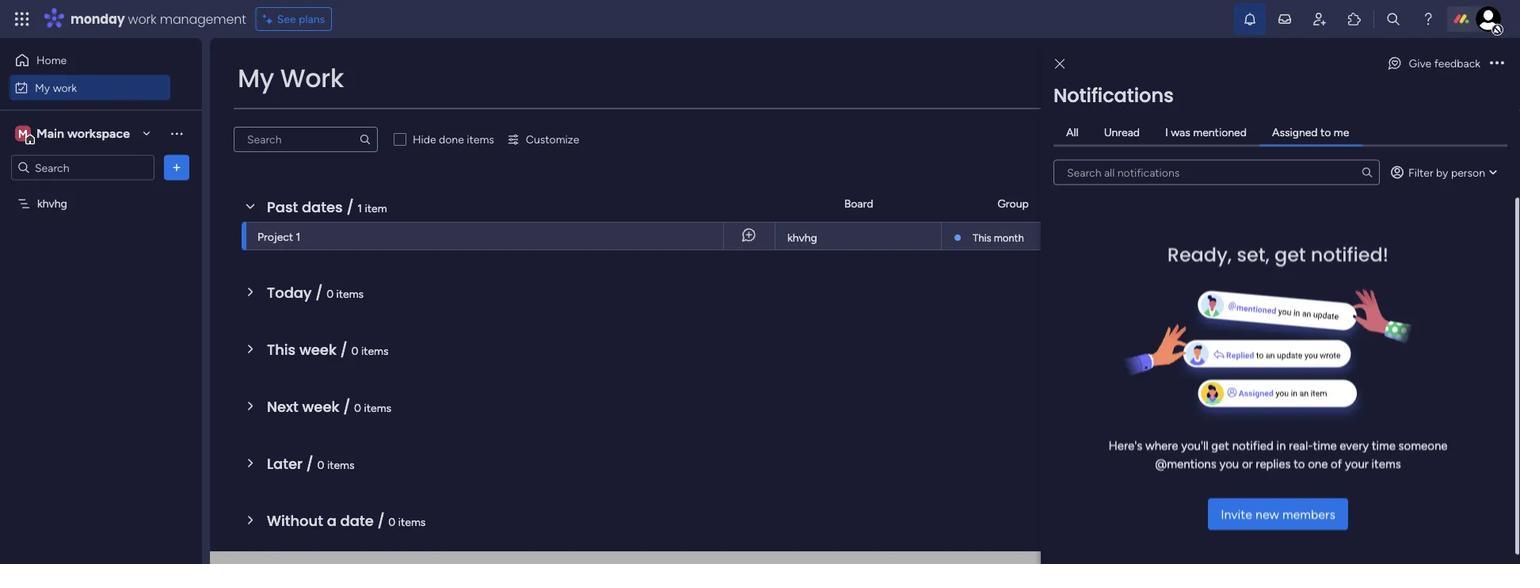 Task type: describe. For each thing, give the bounding box(es) containing it.
select product image
[[14, 11, 30, 27]]

khvhg inside khvhg link
[[788, 231, 817, 244]]

to inside here's where you'll get notified in real-time every time someone @mentions you or replies to one of your items
[[1294, 456, 1305, 471]]

here's where you'll get notified in real-time every time someone @mentions you or replies to one of your items
[[1109, 439, 1448, 471]]

assigned to me
[[1272, 126, 1350, 139]]

mentioned
[[1193, 126, 1247, 139]]

0 horizontal spatial 1
[[296, 230, 301, 243]]

past dates / 1 item
[[267, 197, 387, 217]]

people
[[1230, 146, 1263, 160]]

/ up "next week / 0 items"
[[340, 339, 348, 360]]

notified!
[[1311, 241, 1389, 268]]

notified
[[1232, 439, 1274, 453]]

a
[[327, 511, 337, 531]]

search image
[[1361, 166, 1374, 179]]

feedback
[[1435, 57, 1481, 70]]

items inside without a date / 0 items
[[398, 515, 426, 528]]

the
[[1261, 114, 1278, 127]]

/ right date at the left bottom
[[377, 511, 385, 531]]

me
[[1334, 126, 1350, 139]]

am
[[1273, 230, 1289, 242]]

m
[[18, 127, 28, 140]]

/ down this week / 0 items
[[343, 397, 351, 417]]

was
[[1171, 126, 1191, 139]]

item
[[365, 201, 387, 215]]

hide
[[413, 133, 436, 146]]

set,
[[1237, 241, 1270, 268]]

i was mentioned
[[1165, 126, 1247, 139]]

on
[[1357, 230, 1369, 244]]

in
[[1277, 439, 1286, 453]]

priority
[[1230, 305, 1265, 318]]

see
[[1484, 114, 1501, 127]]

gary orlando image
[[1476, 6, 1501, 32]]

work for monday
[[128, 10, 157, 28]]

1 horizontal spatial get
[[1275, 241, 1306, 268]]

your
[[1345, 456, 1369, 471]]

and
[[1364, 114, 1382, 127]]

/ right later
[[306, 454, 314, 474]]

give feedback
[[1409, 57, 1481, 70]]

like
[[1452, 114, 1468, 127]]

project
[[257, 230, 293, 243]]

ready,
[[1168, 241, 1232, 268]]

inbox image
[[1277, 11, 1293, 27]]

my work
[[238, 61, 344, 96]]

done
[[439, 133, 464, 146]]

1 vertical spatial options image
[[169, 160, 185, 175]]

invite members image
[[1312, 11, 1328, 27]]

work
[[280, 61, 344, 96]]

see
[[277, 12, 296, 26]]

main content containing past dates /
[[210, 38, 1520, 564]]

invite new members
[[1221, 506, 1336, 521]]

column for priority column
[[1268, 305, 1306, 318]]

items inside "next week / 0 items"
[[364, 401, 391, 414]]

it
[[1372, 230, 1379, 244]]

0 inside later / 0 items
[[317, 458, 324, 471]]

nov 15, 09:00 am
[[1206, 230, 1289, 242]]

1 horizontal spatial to
[[1321, 126, 1331, 139]]

Search in workspace field
[[33, 158, 132, 177]]

later
[[267, 454, 303, 474]]

customize
[[526, 133, 579, 146]]

next week / 0 items
[[267, 397, 391, 417]]

week for this
[[299, 339, 337, 360]]

dates
[[302, 197, 343, 217]]

choose the boards, columns and people you'd like to see
[[1220, 114, 1501, 127]]

group
[[998, 197, 1029, 210]]

one
[[1308, 456, 1328, 471]]

see plans button
[[256, 7, 332, 31]]

workspace selection element
[[15, 124, 132, 145]]

monday
[[71, 10, 125, 28]]

of
[[1331, 456, 1342, 471]]

later / 0 items
[[267, 454, 355, 474]]

this week / 0 items
[[267, 339, 389, 360]]

items right the done
[[467, 133, 494, 146]]

customize button
[[501, 127, 586, 152]]

date
[[340, 511, 374, 531]]

date column
[[1230, 265, 1295, 278]]

without a date / 0 items
[[267, 511, 426, 531]]

items inside the today / 0 items
[[336, 287, 364, 300]]

working on it
[[1313, 230, 1379, 244]]

home
[[36, 53, 67, 67]]

you'll
[[1181, 439, 1209, 453]]

09:00
[[1243, 230, 1271, 242]]

notifications
[[1054, 82, 1174, 109]]

search image
[[359, 133, 372, 146]]

2 time from the left
[[1372, 439, 1396, 453]]

or
[[1242, 456, 1253, 471]]

0 inside "next week / 0 items"
[[354, 401, 361, 414]]

filter by person
[[1409, 166, 1486, 179]]

column for date column
[[1256, 265, 1295, 278]]

give
[[1409, 57, 1432, 70]]



Task type: vqa. For each thing, say whether or not it's contained in the screenshot.
0 inside next week / 0 items
yes



Task type: locate. For each thing, give the bounding box(es) containing it.
Filter dashboard by text search field
[[234, 127, 378, 152]]

work inside button
[[53, 81, 77, 94]]

work down home
[[53, 81, 77, 94]]

replies
[[1256, 456, 1291, 471]]

0 right date at the left bottom
[[389, 515, 396, 528]]

0 vertical spatial 1
[[358, 201, 362, 215]]

to left me
[[1321, 126, 1331, 139]]

plans
[[299, 12, 325, 26]]

get
[[1275, 241, 1306, 268], [1212, 439, 1230, 453]]

help image
[[1421, 11, 1436, 27]]

/ left item at the left top
[[347, 197, 354, 217]]

1 horizontal spatial 1
[[358, 201, 362, 215]]

1 vertical spatial khvhg
[[788, 231, 817, 244]]

search everything image
[[1386, 11, 1402, 27]]

1 vertical spatial this
[[267, 339, 296, 360]]

items inside here's where you'll get notified in real-time every time someone @mentions you or replies to one of your items
[[1372, 456, 1401, 471]]

project 1
[[257, 230, 301, 243]]

1 horizontal spatial work
[[128, 10, 157, 28]]

1 horizontal spatial time
[[1372, 439, 1396, 453]]

items inside later / 0 items
[[327, 458, 355, 471]]

dialog containing notifications
[[1041, 38, 1520, 564]]

khvhg inside list box
[[37, 197, 67, 210]]

this month
[[973, 231, 1024, 244]]

1 inside past dates / 1 item
[[358, 201, 362, 215]]

week
[[299, 339, 337, 360], [302, 397, 339, 417]]

0 horizontal spatial get
[[1212, 439, 1230, 453]]

where
[[1146, 439, 1179, 453]]

hide done items
[[413, 133, 494, 146]]

0 vertical spatial options image
[[1490, 58, 1505, 69]]

this for month
[[973, 231, 992, 244]]

invite
[[1221, 506, 1253, 521]]

week for next
[[302, 397, 339, 417]]

home button
[[10, 48, 170, 73]]

month
[[994, 231, 1024, 244]]

by
[[1436, 166, 1449, 179]]

1 vertical spatial work
[[53, 81, 77, 94]]

week down the today / 0 items at the bottom left
[[299, 339, 337, 360]]

0 inside without a date / 0 items
[[389, 515, 396, 528]]

workspace
[[67, 126, 130, 141]]

1 vertical spatial week
[[302, 397, 339, 417]]

1
[[358, 201, 362, 215], [296, 230, 301, 243]]

to
[[1471, 114, 1481, 127], [1321, 126, 1331, 139], [1294, 456, 1305, 471]]

board
[[844, 197, 873, 210]]

15,
[[1228, 230, 1240, 242]]

invite new members button
[[1208, 498, 1348, 530]]

v2 overdue deadline image
[[1185, 229, 1198, 244]]

Search all notifications search field
[[1054, 160, 1380, 185]]

1 vertical spatial column
[[1268, 305, 1306, 318]]

every
[[1340, 439, 1369, 453]]

someone
[[1399, 439, 1448, 453]]

0 horizontal spatial time
[[1313, 439, 1337, 453]]

filter
[[1409, 166, 1434, 179]]

next
[[267, 397, 299, 417]]

option
[[0, 189, 202, 193]]

0 inside this week / 0 items
[[351, 344, 359, 357]]

you
[[1220, 456, 1239, 471]]

time right 'every'
[[1372, 439, 1396, 453]]

1 vertical spatial get
[[1212, 439, 1230, 453]]

people
[[1385, 114, 1419, 127]]

column right date
[[1256, 265, 1295, 278]]

real-
[[1289, 439, 1313, 453]]

/
[[347, 197, 354, 217], [315, 282, 323, 303], [340, 339, 348, 360], [343, 397, 351, 417], [306, 454, 314, 474], [377, 511, 385, 531]]

my left work
[[238, 61, 274, 96]]

khvhg
[[37, 197, 67, 210], [788, 231, 817, 244]]

my work
[[35, 81, 77, 94]]

apps image
[[1347, 11, 1363, 27]]

0 horizontal spatial to
[[1294, 456, 1305, 471]]

1 vertical spatial 1
[[296, 230, 301, 243]]

my down home
[[35, 81, 50, 94]]

notifications image
[[1242, 11, 1258, 27]]

see plans
[[277, 12, 325, 26]]

0
[[327, 287, 334, 300], [351, 344, 359, 357], [354, 401, 361, 414], [317, 458, 324, 471], [389, 515, 396, 528]]

0 vertical spatial get
[[1275, 241, 1306, 268]]

get inside here's where you'll get notified in real-time every time someone @mentions you or replies to one of your items
[[1212, 439, 1230, 453]]

all
[[1066, 126, 1079, 139]]

options image
[[1490, 58, 1505, 69], [169, 160, 185, 175]]

items inside this week / 0 items
[[361, 344, 389, 357]]

0 inside the today / 0 items
[[327, 287, 334, 300]]

items up "next week / 0 items"
[[361, 344, 389, 357]]

time
[[1313, 439, 1337, 453], [1372, 439, 1396, 453]]

ready, set, get notified!
[[1168, 241, 1389, 268]]

0 horizontal spatial this
[[267, 339, 296, 360]]

column
[[1256, 265, 1295, 278], [1268, 305, 1306, 318]]

unread
[[1104, 126, 1140, 139]]

0 vertical spatial work
[[128, 10, 157, 28]]

priority column
[[1230, 305, 1306, 318]]

1 horizontal spatial this
[[973, 231, 992, 244]]

0 right later
[[317, 458, 324, 471]]

person
[[1451, 166, 1486, 179]]

0 horizontal spatial work
[[53, 81, 77, 94]]

this
[[973, 231, 992, 244], [267, 339, 296, 360]]

items up this week / 0 items
[[336, 287, 364, 300]]

options image down workspace options image
[[169, 160, 185, 175]]

nov
[[1206, 230, 1225, 242]]

this up next
[[267, 339, 296, 360]]

date
[[1230, 265, 1253, 278]]

time up one
[[1313, 439, 1337, 453]]

1 horizontal spatial options image
[[1490, 58, 1505, 69]]

new
[[1256, 506, 1280, 521]]

2 horizontal spatial to
[[1471, 114, 1481, 127]]

to right like
[[1471, 114, 1481, 127]]

boards,
[[1280, 114, 1317, 127]]

items right date at the left bottom
[[398, 515, 426, 528]]

0 horizontal spatial khvhg
[[37, 197, 67, 210]]

column right priority
[[1268, 305, 1306, 318]]

main content
[[210, 38, 1520, 564]]

0 vertical spatial this
[[973, 231, 992, 244]]

week right next
[[302, 397, 339, 417]]

choose
[[1220, 114, 1258, 127]]

you'd
[[1422, 114, 1449, 127]]

my inside button
[[35, 81, 50, 94]]

without
[[267, 511, 323, 531]]

0 vertical spatial week
[[299, 339, 337, 360]]

None search field
[[234, 127, 378, 152]]

main
[[36, 126, 64, 141]]

today
[[267, 282, 312, 303]]

get up you
[[1212, 439, 1230, 453]]

this left month
[[973, 231, 992, 244]]

1 horizontal spatial khvhg
[[788, 231, 817, 244]]

0 right 'today'
[[327, 287, 334, 300]]

columns
[[1320, 114, 1361, 127]]

working
[[1313, 230, 1354, 244]]

get right set,
[[1275, 241, 1306, 268]]

my work button
[[10, 75, 170, 100]]

None search field
[[1054, 160, 1380, 185]]

to down real- on the right bottom
[[1294, 456, 1305, 471]]

i
[[1165, 126, 1168, 139]]

my for my work
[[35, 81, 50, 94]]

main workspace
[[36, 126, 130, 141]]

0 horizontal spatial my
[[35, 81, 50, 94]]

0 down this week / 0 items
[[354, 401, 361, 414]]

1 right project at top left
[[296, 230, 301, 243]]

0 horizontal spatial options image
[[169, 160, 185, 175]]

items
[[467, 133, 494, 146], [336, 287, 364, 300], [361, 344, 389, 357], [364, 401, 391, 414], [1372, 456, 1401, 471], [327, 458, 355, 471], [398, 515, 426, 528]]

work for my
[[53, 81, 77, 94]]

items right your on the bottom of the page
[[1372, 456, 1401, 471]]

workspace image
[[15, 125, 31, 142]]

give feedback button
[[1381, 51, 1487, 76]]

items right later
[[327, 458, 355, 471]]

items down this week / 0 items
[[364, 401, 391, 414]]

khvhg link
[[785, 223, 932, 251]]

options image right feedback
[[1490, 58, 1505, 69]]

/ right 'today'
[[315, 282, 323, 303]]

my
[[238, 61, 274, 96], [35, 81, 50, 94]]

assigned
[[1272, 126, 1318, 139]]

0 vertical spatial column
[[1256, 265, 1295, 278]]

1 time from the left
[[1313, 439, 1337, 453]]

0 up "next week / 0 items"
[[351, 344, 359, 357]]

workspace options image
[[169, 125, 185, 141]]

members
[[1283, 506, 1336, 521]]

0 vertical spatial khvhg
[[37, 197, 67, 210]]

boards
[[1230, 186, 1264, 199]]

this for week
[[267, 339, 296, 360]]

past
[[267, 197, 298, 217]]

work right "monday"
[[128, 10, 157, 28]]

@mentions
[[1155, 456, 1217, 471]]

1 left item at the left top
[[358, 201, 362, 215]]

dialog
[[1041, 38, 1520, 564]]

my for my work
[[238, 61, 274, 96]]

1 horizontal spatial my
[[238, 61, 274, 96]]

khvhg list box
[[0, 187, 202, 431]]



